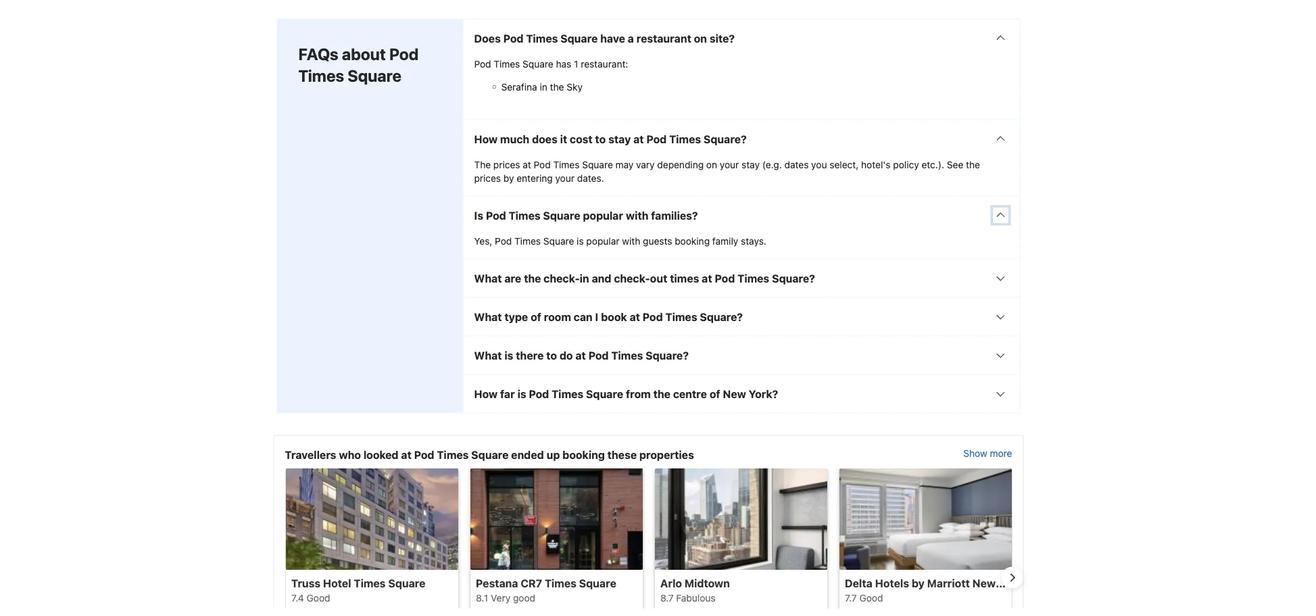 Task type: vqa. For each thing, say whether or not it's contained in the screenshot.
second WHAT from the bottom of the Accordion control element
yes



Task type: describe. For each thing, give the bounding box(es) containing it.
pod right book
[[643, 311, 663, 323]]

at inside how much does it cost to stay at pod times square? dropdown button
[[634, 133, 644, 146]]

what are the check-in and check-out times at pod times square?
[[474, 272, 815, 285]]

more
[[990, 448, 1013, 459]]

families?
[[651, 209, 698, 222]]

square inside truss hotel times square 7.4 good
[[388, 577, 425, 590]]

i
[[595, 311, 599, 323]]

travellers
[[285, 449, 336, 461]]

what are the check-in and check-out times at pod times square? button
[[464, 260, 1020, 297]]

square inside the prices at pod times square may vary depending on your stay (e.g. dates you select, hotel's policy etc.). see the prices by entering your dates.
[[582, 159, 613, 170]]

1
[[574, 58, 578, 70]]

ended
[[511, 449, 544, 461]]

times inside truss hotel times square 7.4 good
[[354, 577, 385, 590]]

stay inside the prices at pod times square may vary depending on your stay (e.g. dates you select, hotel's policy etc.). see the prices by entering your dates.
[[742, 159, 760, 170]]

faqs
[[299, 45, 339, 63]]

cost
[[570, 133, 593, 146]]

the prices at pod times square may vary depending on your stay (e.g. dates you select, hotel's policy etc.). see the prices by entering your dates.
[[474, 159, 981, 184]]

at inside "what is there to do at pod times square?" dropdown button
[[576, 349, 586, 362]]

room
[[544, 311, 571, 323]]

how much does it cost to stay at pod times square? button
[[464, 120, 1020, 158]]

are
[[505, 272, 522, 285]]

how far is pod times square from the centre of new york? button
[[464, 375, 1020, 413]]

times inside the prices at pod times square may vary depending on your stay (e.g. dates you select, hotel's policy etc.). see the prices by entering your dates.
[[554, 159, 580, 170]]

to inside dropdown button
[[595, 133, 606, 146]]

7.4 good
[[291, 593, 330, 604]]

7.7 good
[[845, 593, 883, 604]]

in inside "dropdown button"
[[580, 272, 589, 285]]

vary
[[636, 159, 655, 170]]

pod inside the prices at pod times square may vary depending on your stay (e.g. dates you select, hotel's policy etc.). see the prices by entering your dates.
[[534, 159, 551, 170]]

at inside what type of room can i book at pod times square? dropdown button
[[630, 311, 640, 323]]

restaurant:
[[581, 58, 629, 70]]

stay inside dropdown button
[[609, 133, 631, 146]]

does
[[474, 32, 501, 45]]

by inside delta hotels by marriott new york times square 7.7 good
[[912, 577, 925, 590]]

0 vertical spatial your
[[720, 159, 739, 170]]

1 horizontal spatial of
[[710, 388, 721, 401]]

booking inside 'accordion control' element
[[675, 236, 710, 247]]

about
[[342, 45, 386, 63]]

delta hotels by marriott new york times square 7.7 good
[[845, 577, 1096, 604]]

pod times square has 1 restaurant:
[[474, 58, 629, 70]]

york
[[998, 577, 1022, 590]]

midtown
[[685, 577, 730, 590]]

the
[[474, 159, 491, 170]]

2 vertical spatial is
[[518, 388, 527, 401]]

times inside how much does it cost to stay at pod times square? dropdown button
[[670, 133, 701, 146]]

how for how far is pod times square from the centre of new york?
[[474, 388, 498, 401]]

out
[[650, 272, 668, 285]]

hotels
[[875, 577, 909, 590]]

yes, pod times square is popular with guests booking family stays.
[[474, 236, 767, 247]]

8.1 very
[[476, 593, 510, 604]]

on inside the prices at pod times square may vary depending on your stay (e.g. dates you select, hotel's policy etc.). see the prices by entering your dates.
[[707, 159, 718, 170]]

is
[[474, 209, 484, 222]]

does
[[532, 133, 558, 146]]

these
[[608, 449, 637, 461]]

times inside "what is there to do at pod times square?" dropdown button
[[612, 349, 643, 362]]

pestana
[[476, 577, 518, 590]]

what type of room can i book at pod times square?
[[474, 311, 743, 323]]

travellers who looked at pod times square ended up booking these properties
[[285, 449, 694, 461]]

it
[[560, 133, 567, 146]]

accordion control element
[[463, 19, 1021, 414]]

who
[[339, 449, 361, 461]]

by inside the prices at pod times square may vary depending on your stay (e.g. dates you select, hotel's policy etc.). see the prices by entering your dates.
[[504, 173, 514, 184]]

faqs about pod times square
[[299, 45, 419, 85]]

truss
[[291, 577, 320, 590]]

at inside what are the check-in and check-out times at pod times square? "dropdown button"
[[702, 272, 713, 285]]

arlo
[[660, 577, 682, 590]]

square inside pestana cr7 times square 8.1 very good
[[579, 577, 616, 590]]

site?
[[710, 32, 735, 45]]

have
[[601, 32, 625, 45]]

2 check- from the left
[[614, 272, 650, 285]]

much
[[500, 133, 530, 146]]

pod inside dropdown button
[[647, 133, 667, 146]]

region containing truss hotel times square
[[274, 468, 1096, 609]]

up
[[547, 449, 560, 461]]

from
[[626, 388, 651, 401]]

book
[[601, 311, 627, 323]]

looked
[[364, 449, 399, 461]]

entering
[[517, 173, 553, 184]]

2 horizontal spatial is
[[577, 236, 584, 247]]

how far is pod times square from the centre of new york?
[[474, 388, 779, 401]]

serafina in the sky
[[501, 81, 583, 93]]

what for what is there to do at pod times square?
[[474, 349, 502, 362]]

can
[[574, 311, 593, 323]]

may
[[616, 159, 634, 170]]

1 vertical spatial prices
[[474, 173, 501, 184]]

properties
[[640, 449, 694, 461]]

square inside delta hotels by marriott new york times square 7.7 good
[[1059, 577, 1096, 590]]

york?
[[749, 388, 779, 401]]

8.7 fabulous
[[660, 593, 716, 604]]

times inside what type of room can i book at pod times square? dropdown button
[[666, 311, 698, 323]]

with inside dropdown button
[[626, 209, 649, 222]]

far
[[500, 388, 515, 401]]

pestana cr7 times square 8.1 very good
[[476, 577, 616, 604]]

hotel
[[323, 577, 351, 590]]

what is there to do at pod times square?
[[474, 349, 689, 362]]

centre
[[673, 388, 707, 401]]

show more
[[964, 448, 1013, 459]]

sky
[[567, 81, 583, 93]]

the left sky
[[550, 81, 564, 93]]

family
[[713, 236, 739, 247]]

does pod times square have a restaurant on site? button
[[464, 19, 1020, 57]]

yes,
[[474, 236, 493, 247]]

1 vertical spatial your
[[556, 173, 575, 184]]

restaurant
[[637, 32, 692, 45]]

pod right does
[[504, 32, 524, 45]]

0 horizontal spatial in
[[540, 81, 548, 93]]

on inside dropdown button
[[694, 32, 707, 45]]

a
[[628, 32, 634, 45]]

select,
[[830, 159, 859, 170]]



Task type: locate. For each thing, give the bounding box(es) containing it.
0 horizontal spatial stay
[[609, 133, 631, 146]]

0 vertical spatial in
[[540, 81, 548, 93]]

at up the vary at the top
[[634, 133, 644, 146]]

0 vertical spatial by
[[504, 173, 514, 184]]

has
[[556, 58, 572, 70]]

1 vertical spatial what
[[474, 311, 502, 323]]

to right cost
[[595, 133, 606, 146]]

times inside pestana cr7 times square 8.1 very good
[[545, 577, 576, 590]]

show
[[964, 448, 988, 459]]

1 vertical spatial is
[[505, 349, 514, 362]]

dates
[[785, 159, 809, 170]]

popular down the is pod times square popular with families? on the top of page
[[587, 236, 620, 247]]

to left do
[[547, 349, 557, 362]]

does pod times square have a restaurant on site?
[[474, 32, 735, 45]]

with up yes, pod times square is popular with guests booking family stays.
[[626, 209, 649, 222]]

in left 'and' on the top left
[[580, 272, 589, 285]]

how
[[474, 133, 498, 146], [474, 388, 498, 401]]

2 how from the top
[[474, 388, 498, 401]]

cr7
[[521, 577, 542, 590]]

pod inside "dropdown button"
[[715, 272, 735, 285]]

1 vertical spatial stay
[[742, 159, 760, 170]]

at
[[634, 133, 644, 146], [523, 159, 531, 170], [702, 272, 713, 285], [630, 311, 640, 323], [576, 349, 586, 362], [401, 449, 412, 461]]

times
[[526, 32, 558, 45], [494, 58, 520, 70], [299, 66, 344, 85], [670, 133, 701, 146], [554, 159, 580, 170], [509, 209, 541, 222], [515, 236, 541, 247], [738, 272, 770, 285], [666, 311, 698, 323], [612, 349, 643, 362], [552, 388, 584, 401], [437, 449, 469, 461], [354, 577, 385, 590], [545, 577, 576, 590], [1025, 577, 1057, 590]]

1 horizontal spatial stay
[[742, 159, 760, 170]]

pod down 'family'
[[715, 272, 735, 285]]

1 vertical spatial in
[[580, 272, 589, 285]]

with left guests
[[622, 236, 641, 247]]

square? inside dropdown button
[[704, 133, 747, 146]]

what for what type of room can i book at pod times square?
[[474, 311, 502, 323]]

guests
[[643, 236, 672, 247]]

how left far
[[474, 388, 498, 401]]

check-
[[544, 272, 580, 285], [614, 272, 650, 285]]

your left dates.
[[556, 173, 575, 184]]

is down the is pod times square popular with families? on the top of page
[[577, 236, 584, 247]]

booking right up
[[563, 449, 605, 461]]

times inside "faqs about pod times square"
[[299, 66, 344, 85]]

1 what from the top
[[474, 272, 502, 285]]

on
[[694, 32, 707, 45], [707, 159, 718, 170]]

0 vertical spatial is
[[577, 236, 584, 247]]

pod inside "faqs about pod times square"
[[389, 45, 419, 63]]

what left are
[[474, 272, 502, 285]]

what is there to do at pod times square? button
[[464, 337, 1020, 375]]

2 what from the top
[[474, 311, 502, 323]]

serafina
[[501, 81, 537, 93]]

square
[[561, 32, 598, 45], [523, 58, 554, 70], [348, 66, 402, 85], [582, 159, 613, 170], [543, 209, 581, 222], [544, 236, 574, 247], [586, 388, 624, 401], [472, 449, 509, 461], [388, 577, 425, 590], [579, 577, 616, 590], [1059, 577, 1096, 590]]

check- right 'and' on the top left
[[614, 272, 650, 285]]

0 horizontal spatial new
[[723, 388, 746, 401]]

how up "the"
[[474, 133, 498, 146]]

delta
[[845, 577, 873, 590]]

0 vertical spatial with
[[626, 209, 649, 222]]

stay up may on the top left of the page
[[609, 133, 631, 146]]

what type of room can i book at pod times square? button
[[464, 298, 1020, 336]]

at right book
[[630, 311, 640, 323]]

pod
[[504, 32, 524, 45], [389, 45, 419, 63], [474, 58, 491, 70], [647, 133, 667, 146], [534, 159, 551, 170], [486, 209, 506, 222], [495, 236, 512, 247], [715, 272, 735, 285], [643, 311, 663, 323], [589, 349, 609, 362], [529, 388, 549, 401], [414, 449, 435, 461]]

the right see at the right of page
[[966, 159, 981, 170]]

1 horizontal spatial new
[[973, 577, 996, 590]]

etc.).
[[922, 159, 945, 170]]

times inside what are the check-in and check-out times at pod times square? "dropdown button"
[[738, 272, 770, 285]]

with
[[626, 209, 649, 222], [622, 236, 641, 247]]

1 vertical spatial how
[[474, 388, 498, 401]]

policy
[[894, 159, 919, 170]]

pod right do
[[589, 349, 609, 362]]

0 horizontal spatial by
[[504, 173, 514, 184]]

on left site?
[[694, 32, 707, 45]]

0 vertical spatial to
[[595, 133, 606, 146]]

the inside dropdown button
[[654, 388, 671, 401]]

by left 'entering'
[[504, 173, 514, 184]]

1 horizontal spatial your
[[720, 159, 739, 170]]

to
[[595, 133, 606, 146], [547, 349, 557, 362]]

times inside how far is pod times square from the centre of new york? dropdown button
[[552, 388, 584, 401]]

stays.
[[741, 236, 767, 247]]

pod up the vary at the top
[[647, 133, 667, 146]]

prices down "the"
[[474, 173, 501, 184]]

is pod times square popular with families?
[[474, 209, 698, 222]]

1 horizontal spatial by
[[912, 577, 925, 590]]

0 horizontal spatial check-
[[544, 272, 580, 285]]

by right hotels
[[912, 577, 925, 590]]

times inside delta hotels by marriott new york times square 7.7 good
[[1025, 577, 1057, 590]]

times inside does pod times square have a restaurant on site? dropdown button
[[526, 32, 558, 45]]

0 vertical spatial booking
[[675, 236, 710, 247]]

how inside how far is pod times square from the centre of new york? dropdown button
[[474, 388, 498, 401]]

popular
[[583, 209, 623, 222], [587, 236, 620, 247]]

good
[[513, 593, 535, 604]]

square inside "faqs about pod times square"
[[348, 66, 402, 85]]

the inside the prices at pod times square may vary depending on your stay (e.g. dates you select, hotel's policy etc.). see the prices by entering your dates.
[[966, 159, 981, 170]]

1 horizontal spatial to
[[595, 133, 606, 146]]

square? down what are the check-in and check-out times at pod times square? "dropdown button"
[[700, 311, 743, 323]]

is
[[577, 236, 584, 247], [505, 349, 514, 362], [518, 388, 527, 401]]

do
[[560, 349, 573, 362]]

how inside how much does it cost to stay at pod times square? dropdown button
[[474, 133, 498, 146]]

0 horizontal spatial your
[[556, 173, 575, 184]]

type
[[505, 311, 528, 323]]

prices right "the"
[[494, 159, 520, 170]]

1 check- from the left
[[544, 272, 580, 285]]

pod right the about
[[389, 45, 419, 63]]

0 horizontal spatial of
[[531, 311, 542, 323]]

1 horizontal spatial check-
[[614, 272, 650, 285]]

check- up room on the bottom of the page
[[544, 272, 580, 285]]

square? inside "dropdown button"
[[772, 272, 815, 285]]

booking
[[675, 236, 710, 247], [563, 449, 605, 461]]

at right looked
[[401, 449, 412, 461]]

the
[[550, 81, 564, 93], [966, 159, 981, 170], [524, 272, 541, 285], [654, 388, 671, 401]]

depending
[[658, 159, 704, 170]]

0 vertical spatial on
[[694, 32, 707, 45]]

of
[[531, 311, 542, 323], [710, 388, 721, 401]]

1 vertical spatial to
[[547, 349, 557, 362]]

0 vertical spatial what
[[474, 272, 502, 285]]

is right far
[[518, 388, 527, 401]]

at right times
[[702, 272, 713, 285]]

new left york
[[973, 577, 996, 590]]

in down pod times square has 1 restaurant:
[[540, 81, 548, 93]]

at inside the prices at pod times square may vary depending on your stay (e.g. dates you select, hotel's policy etc.). see the prices by entering your dates.
[[523, 159, 531, 170]]

1 vertical spatial by
[[912, 577, 925, 590]]

square? up the prices at pod times square may vary depending on your stay (e.g. dates you select, hotel's policy etc.). see the prices by entering your dates.
[[704, 133, 747, 146]]

marriott
[[927, 577, 970, 590]]

popular inside dropdown button
[[583, 209, 623, 222]]

booking down families? at the right of page
[[675, 236, 710, 247]]

new inside delta hotels by marriott new york times square 7.7 good
[[973, 577, 996, 590]]

pod down does
[[474, 58, 491, 70]]

0 vertical spatial popular
[[583, 209, 623, 222]]

how for how much does it cost to stay at pod times square?
[[474, 133, 498, 146]]

what
[[474, 272, 502, 285], [474, 311, 502, 323], [474, 349, 502, 362]]

of right 'centre'
[[710, 388, 721, 401]]

1 vertical spatial popular
[[587, 236, 620, 247]]

the right are
[[524, 272, 541, 285]]

1 vertical spatial with
[[622, 236, 641, 247]]

and
[[592, 272, 612, 285]]

new
[[723, 388, 746, 401], [973, 577, 996, 590]]

1 horizontal spatial booking
[[675, 236, 710, 247]]

at up 'entering'
[[523, 159, 531, 170]]

hotel's
[[862, 159, 891, 170]]

you
[[812, 159, 827, 170]]

times inside is pod times square popular with families? dropdown button
[[509, 209, 541, 222]]

at right do
[[576, 349, 586, 362]]

square?
[[704, 133, 747, 146], [772, 272, 815, 285], [700, 311, 743, 323], [646, 349, 689, 362]]

dates.
[[577, 173, 604, 184]]

square? up what type of room can i book at pod times square? dropdown button
[[772, 272, 815, 285]]

the inside "dropdown button"
[[524, 272, 541, 285]]

0 horizontal spatial to
[[547, 349, 557, 362]]

times
[[670, 272, 699, 285]]

your down how much does it cost to stay at pod times square? dropdown button
[[720, 159, 739, 170]]

popular up yes, pod times square is popular with guests booking family stays.
[[583, 209, 623, 222]]

region
[[274, 468, 1096, 609]]

square? up 'centre'
[[646, 349, 689, 362]]

2 vertical spatial what
[[474, 349, 502, 362]]

what for what are the check-in and check-out times at pod times square?
[[474, 272, 502, 285]]

new inside dropdown button
[[723, 388, 746, 401]]

new left the york? on the bottom right of page
[[723, 388, 746, 401]]

0 horizontal spatial is
[[505, 349, 514, 362]]

pod right looked
[[414, 449, 435, 461]]

1 vertical spatial of
[[710, 388, 721, 401]]

show more link
[[964, 447, 1013, 463]]

0 vertical spatial of
[[531, 311, 542, 323]]

0 vertical spatial how
[[474, 133, 498, 146]]

truss hotel times square 7.4 good
[[291, 577, 425, 604]]

there
[[516, 349, 544, 362]]

the right from
[[654, 388, 671, 401]]

what inside "dropdown button"
[[474, 272, 502, 285]]

0 vertical spatial stay
[[609, 133, 631, 146]]

arlo midtown 8.7 fabulous
[[660, 577, 730, 604]]

pod right far
[[529, 388, 549, 401]]

in
[[540, 81, 548, 93], [580, 272, 589, 285]]

by
[[504, 173, 514, 184], [912, 577, 925, 590]]

3 what from the top
[[474, 349, 502, 362]]

1 horizontal spatial is
[[518, 388, 527, 401]]

1 vertical spatial on
[[707, 159, 718, 170]]

see
[[947, 159, 964, 170]]

to inside dropdown button
[[547, 349, 557, 362]]

on right depending
[[707, 159, 718, 170]]

pod right yes,
[[495, 236, 512, 247]]

how much does it cost to stay at pod times square?
[[474, 133, 747, 146]]

pod right is
[[486, 209, 506, 222]]

1 vertical spatial new
[[973, 577, 996, 590]]

what left there
[[474, 349, 502, 362]]

(e.g.
[[763, 159, 782, 170]]

0 vertical spatial prices
[[494, 159, 520, 170]]

stay left (e.g.
[[742, 159, 760, 170]]

0 horizontal spatial booking
[[563, 449, 605, 461]]

of right type
[[531, 311, 542, 323]]

is pod times square popular with families? button
[[464, 197, 1020, 235]]

1 horizontal spatial in
[[580, 272, 589, 285]]

1 vertical spatial booking
[[563, 449, 605, 461]]

is left there
[[505, 349, 514, 362]]

pod up 'entering'
[[534, 159, 551, 170]]

1 how from the top
[[474, 133, 498, 146]]

0 vertical spatial new
[[723, 388, 746, 401]]

what left type
[[474, 311, 502, 323]]



